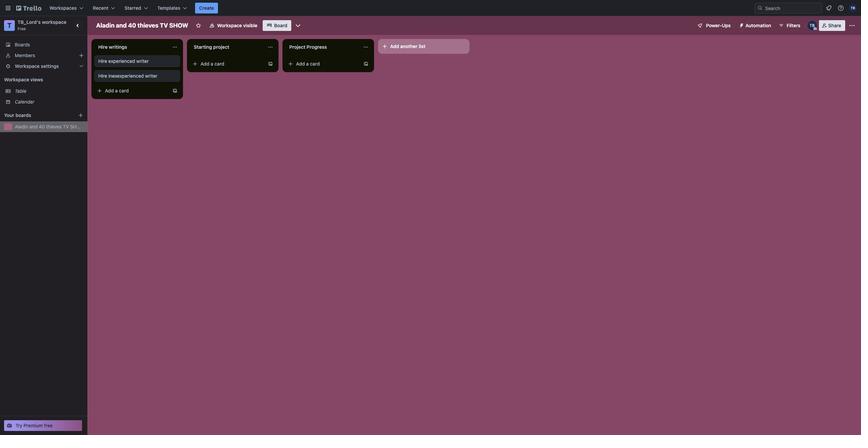 Task type: vqa. For each thing, say whether or not it's contained in the screenshot.
'Workspace' within the Workspace settings popup button
yes



Task type: locate. For each thing, give the bounding box(es) containing it.
workspace navigation collapse icon image
[[73, 21, 83, 30]]

0 horizontal spatial and
[[30, 124, 38, 130]]

add
[[390, 43, 399, 49], [201, 61, 210, 67], [296, 61, 305, 67], [105, 88, 114, 94]]

add a card for project
[[201, 61, 225, 67]]

workspace inside popup button
[[15, 63, 40, 69]]

0 vertical spatial create from template… image
[[268, 61, 273, 67]]

0 vertical spatial show
[[169, 22, 188, 29]]

a for progress
[[306, 61, 309, 67]]

workspace
[[217, 23, 242, 28], [15, 63, 40, 69], [4, 77, 29, 82]]

thieves
[[138, 22, 159, 29], [46, 124, 62, 130]]

2 hire from the top
[[98, 58, 107, 64]]

40 down your boards with 1 items element
[[39, 124, 45, 130]]

0 horizontal spatial a
[[115, 88, 118, 94]]

workspace down the members
[[15, 63, 40, 69]]

aladin and 40 thieves tv show down your boards with 1 items element
[[15, 124, 85, 130]]

show
[[169, 22, 188, 29], [70, 124, 85, 130]]

add a card down project progress
[[296, 61, 320, 67]]

writer down "hire experienced writer" link
[[145, 73, 158, 79]]

another
[[401, 43, 418, 49]]

free
[[44, 423, 53, 429]]

table
[[15, 88, 26, 94]]

add for hire writings
[[105, 88, 114, 94]]

power-ups
[[707, 23, 731, 28]]

40
[[128, 22, 136, 29], [39, 124, 45, 130]]

add a card button down the hire inexexperienced writer at the left of page
[[94, 85, 170, 96]]

aladin and 40 thieves tv show down starred dropdown button
[[96, 22, 188, 29]]

add board image
[[78, 113, 83, 118]]

free
[[18, 26, 26, 31]]

starred button
[[121, 3, 152, 13]]

workspace views
[[4, 77, 43, 82]]

your
[[4, 112, 14, 118]]

show inside text box
[[169, 22, 188, 29]]

aladin and 40 thieves tv show
[[96, 22, 188, 29], [15, 124, 85, 130]]

0 vertical spatial and
[[116, 22, 127, 29]]

create from template… image
[[268, 61, 273, 67], [172, 88, 178, 94]]

0 vertical spatial hire
[[98, 44, 108, 50]]

hire experienced writer
[[98, 58, 149, 64]]

and
[[116, 22, 127, 29], [30, 124, 38, 130]]

automation button
[[737, 20, 776, 31]]

add another list
[[390, 43, 426, 49]]

card for writings
[[119, 88, 129, 94]]

1 vertical spatial tv
[[63, 124, 69, 130]]

0 vertical spatial aladin and 40 thieves tv show
[[96, 22, 188, 29]]

settings
[[41, 63, 59, 69]]

writer
[[136, 58, 149, 64], [145, 73, 158, 79]]

try premium free
[[15, 423, 53, 429]]

board
[[274, 23, 288, 28]]

1 horizontal spatial add a card
[[201, 61, 225, 67]]

workspace
[[42, 19, 66, 25]]

0 horizontal spatial show
[[70, 124, 85, 130]]

1 horizontal spatial show
[[169, 22, 188, 29]]

1 horizontal spatial aladin
[[96, 22, 115, 29]]

starting
[[194, 44, 212, 50]]

0 horizontal spatial card
[[119, 88, 129, 94]]

recent button
[[89, 3, 119, 13]]

1 horizontal spatial card
[[215, 61, 225, 67]]

boards
[[15, 112, 31, 118]]

add a card
[[201, 61, 225, 67], [296, 61, 320, 67], [105, 88, 129, 94]]

1 horizontal spatial thieves
[[138, 22, 159, 29]]

templates
[[157, 5, 180, 11]]

1 horizontal spatial create from template… image
[[268, 61, 273, 67]]

1 vertical spatial thieves
[[46, 124, 62, 130]]

0 vertical spatial thieves
[[138, 22, 159, 29]]

card for progress
[[310, 61, 320, 67]]

aladin inside text box
[[96, 22, 115, 29]]

a down starting project
[[211, 61, 213, 67]]

0 horizontal spatial aladin
[[15, 124, 28, 130]]

tb_lord (tylerblack44) image
[[808, 21, 817, 30]]

starting project
[[194, 44, 229, 50]]

add a card button down starting project text field
[[190, 59, 265, 69]]

aladin down boards
[[15, 124, 28, 130]]

hire for hire experienced writer
[[98, 58, 107, 64]]

2 horizontal spatial add a card button
[[285, 59, 361, 69]]

add another list button
[[378, 39, 470, 54]]

add left another
[[390, 43, 399, 49]]

Project Progress text field
[[285, 42, 359, 53]]

0 vertical spatial workspace
[[217, 23, 242, 28]]

a down inexexperienced
[[115, 88, 118, 94]]

sm image
[[737, 20, 746, 30]]

workspace settings
[[15, 63, 59, 69]]

hire left inexexperienced
[[98, 73, 107, 79]]

board link
[[263, 20, 292, 31]]

power-ups button
[[693, 20, 735, 31]]

share
[[829, 23, 842, 28]]

1 horizontal spatial add a card button
[[190, 59, 265, 69]]

star or unstar board image
[[196, 23, 201, 28]]

templates button
[[153, 3, 191, 13]]

card down project
[[215, 61, 225, 67]]

members link
[[0, 50, 88, 61]]

hire left writings
[[98, 44, 108, 50]]

1 vertical spatial 40
[[39, 124, 45, 130]]

thieves down starred dropdown button
[[138, 22, 159, 29]]

workspace for workspace views
[[4, 77, 29, 82]]

workspace up table
[[4, 77, 29, 82]]

1 vertical spatial hire
[[98, 58, 107, 64]]

a for project
[[211, 61, 213, 67]]

card down progress
[[310, 61, 320, 67]]

table link
[[15, 88, 83, 95]]

40 down starred
[[128, 22, 136, 29]]

add a card button for project
[[190, 59, 265, 69]]

open information menu image
[[838, 5, 845, 11]]

aladin
[[96, 22, 115, 29], [15, 124, 28, 130]]

a
[[211, 61, 213, 67], [306, 61, 309, 67], [115, 88, 118, 94]]

1 horizontal spatial 40
[[128, 22, 136, 29]]

try
[[15, 423, 22, 429]]

and down your boards with 1 items element
[[30, 124, 38, 130]]

2 vertical spatial workspace
[[4, 77, 29, 82]]

workspace left visible
[[217, 23, 242, 28]]

hire for hire inexexperienced writer
[[98, 73, 107, 79]]

add a card button
[[190, 59, 265, 69], [285, 59, 361, 69], [94, 85, 170, 96]]

automation
[[746, 23, 772, 28]]

0 horizontal spatial create from template… image
[[172, 88, 178, 94]]

add a card down inexexperienced
[[105, 88, 129, 94]]

filters
[[787, 23, 801, 28]]

thieves down your boards with 1 items element
[[46, 124, 62, 130]]

card down inexexperienced
[[119, 88, 129, 94]]

add a card down starting project
[[201, 61, 225, 67]]

aladin and 40 thieves tv show inside text box
[[96, 22, 188, 29]]

create
[[199, 5, 214, 11]]

1 horizontal spatial tv
[[160, 22, 168, 29]]

1 vertical spatial create from template… image
[[172, 88, 178, 94]]

show down add board image
[[70, 124, 85, 130]]

0 vertical spatial tv
[[160, 22, 168, 29]]

2 horizontal spatial card
[[310, 61, 320, 67]]

writer up hire inexexperienced writer "link" at left
[[136, 58, 149, 64]]

power-
[[707, 23, 722, 28]]

aladin down recent dropdown button
[[96, 22, 115, 29]]

tv down calendar link
[[63, 124, 69, 130]]

hire
[[98, 44, 108, 50], [98, 58, 107, 64], [98, 73, 107, 79]]

and down starred
[[116, 22, 127, 29]]

0 vertical spatial writer
[[136, 58, 149, 64]]

project
[[289, 44, 306, 50]]

a down project progress
[[306, 61, 309, 67]]

card
[[215, 61, 225, 67], [310, 61, 320, 67], [119, 88, 129, 94]]

list
[[419, 43, 426, 49]]

hire inexexperienced writer link
[[98, 73, 176, 79]]

hire inside "link"
[[98, 73, 107, 79]]

back to home image
[[16, 3, 41, 13]]

add down starting
[[201, 61, 210, 67]]

add a card button down project progress text box
[[285, 59, 361, 69]]

3 hire from the top
[[98, 73, 107, 79]]

starred
[[125, 5, 141, 11]]

0 horizontal spatial add a card
[[105, 88, 129, 94]]

0 vertical spatial 40
[[128, 22, 136, 29]]

views
[[30, 77, 43, 82]]

add down project
[[296, 61, 305, 67]]

0 horizontal spatial tv
[[63, 124, 69, 130]]

workspace inside button
[[217, 23, 242, 28]]

1 vertical spatial aladin and 40 thieves tv show
[[15, 124, 85, 130]]

1 vertical spatial workspace
[[15, 63, 40, 69]]

2 horizontal spatial a
[[306, 61, 309, 67]]

boards
[[15, 42, 30, 47]]

hire inside text field
[[98, 44, 108, 50]]

1 hire from the top
[[98, 44, 108, 50]]

2 vertical spatial hire
[[98, 73, 107, 79]]

1 vertical spatial show
[[70, 124, 85, 130]]

0 horizontal spatial add a card button
[[94, 85, 170, 96]]

tv
[[160, 22, 168, 29], [63, 124, 69, 130]]

1 horizontal spatial and
[[116, 22, 127, 29]]

add a card for writings
[[105, 88, 129, 94]]

experienced
[[108, 58, 135, 64]]

1 vertical spatial and
[[30, 124, 38, 130]]

2 horizontal spatial add a card
[[296, 61, 320, 67]]

1 horizontal spatial a
[[211, 61, 213, 67]]

0 vertical spatial aladin
[[96, 22, 115, 29]]

writer inside "link"
[[145, 73, 158, 79]]

writings
[[109, 44, 127, 50]]

1 vertical spatial writer
[[145, 73, 158, 79]]

create from template… image for hire writings
[[172, 88, 178, 94]]

ups
[[722, 23, 731, 28]]

0 horizontal spatial 40
[[39, 124, 45, 130]]

add down inexexperienced
[[105, 88, 114, 94]]

show down templates dropdown button
[[169, 22, 188, 29]]

customize views image
[[295, 22, 302, 29]]

0 horizontal spatial thieves
[[46, 124, 62, 130]]

tb_lord's
[[18, 19, 41, 25]]

tv down the templates
[[160, 22, 168, 29]]

hire down hire writings
[[98, 58, 107, 64]]

t link
[[4, 20, 15, 31]]

1 horizontal spatial aladin and 40 thieves tv show
[[96, 22, 188, 29]]

create button
[[195, 3, 218, 13]]



Task type: describe. For each thing, give the bounding box(es) containing it.
aladin and 40 thieves tv show link
[[15, 124, 85, 130]]

writer for hire experienced writer
[[136, 58, 149, 64]]

1 vertical spatial aladin
[[15, 124, 28, 130]]

calendar link
[[15, 99, 83, 105]]

Board name text field
[[93, 20, 192, 31]]

a for writings
[[115, 88, 118, 94]]

show menu image
[[849, 22, 856, 29]]

this member is an admin of this board. image
[[814, 27, 817, 30]]

workspaces
[[49, 5, 77, 11]]

visible
[[243, 23, 258, 28]]

hire for hire writings
[[98, 44, 108, 50]]

add a card for progress
[[296, 61, 320, 67]]

Starting project text field
[[190, 42, 264, 53]]

project
[[213, 44, 229, 50]]

your boards with 1 items element
[[4, 111, 68, 119]]

inexexperienced
[[108, 73, 144, 79]]

recent
[[93, 5, 108, 11]]

project progress
[[289, 44, 327, 50]]

Search field
[[763, 3, 822, 13]]

Hire writings text field
[[94, 42, 168, 53]]

tb_lord's workspace link
[[18, 19, 66, 25]]

workspace visible
[[217, 23, 258, 28]]

workspace for workspace settings
[[15, 63, 40, 69]]

tb_lord's workspace free
[[18, 19, 66, 31]]

members
[[15, 53, 35, 58]]

card for project
[[215, 61, 225, 67]]

primary element
[[0, 0, 862, 16]]

writer for hire inexexperienced writer
[[145, 73, 158, 79]]

add for project progress
[[296, 61, 305, 67]]

t
[[7, 22, 12, 29]]

and inside text box
[[116, 22, 127, 29]]

40 inside text box
[[128, 22, 136, 29]]

0 notifications image
[[825, 4, 833, 12]]

share button
[[819, 20, 846, 31]]

thieves inside text box
[[138, 22, 159, 29]]

workspace settings button
[[0, 61, 88, 72]]

hire inexexperienced writer
[[98, 73, 158, 79]]

add a card button for progress
[[285, 59, 361, 69]]

premium
[[24, 423, 43, 429]]

your boards
[[4, 112, 31, 118]]

search image
[[758, 5, 763, 11]]

try premium free button
[[4, 421, 82, 432]]

add a card button for writings
[[94, 85, 170, 96]]

add for starting project
[[201, 61, 210, 67]]

tyler black (tylerblack44) image
[[850, 4, 858, 12]]

workspace visible button
[[205, 20, 262, 31]]

workspaces button
[[45, 3, 88, 13]]

progress
[[307, 44, 327, 50]]

add inside button
[[390, 43, 399, 49]]

hire writings
[[98, 44, 127, 50]]

create from template… image
[[364, 61, 369, 67]]

workspace for workspace visible
[[217, 23, 242, 28]]

calendar
[[15, 99, 34, 105]]

0 horizontal spatial aladin and 40 thieves tv show
[[15, 124, 85, 130]]

boards link
[[0, 39, 88, 50]]

hire experienced writer link
[[98, 58, 176, 65]]

filters button
[[777, 20, 803, 31]]

create from template… image for starting project
[[268, 61, 273, 67]]

tv inside text box
[[160, 22, 168, 29]]



